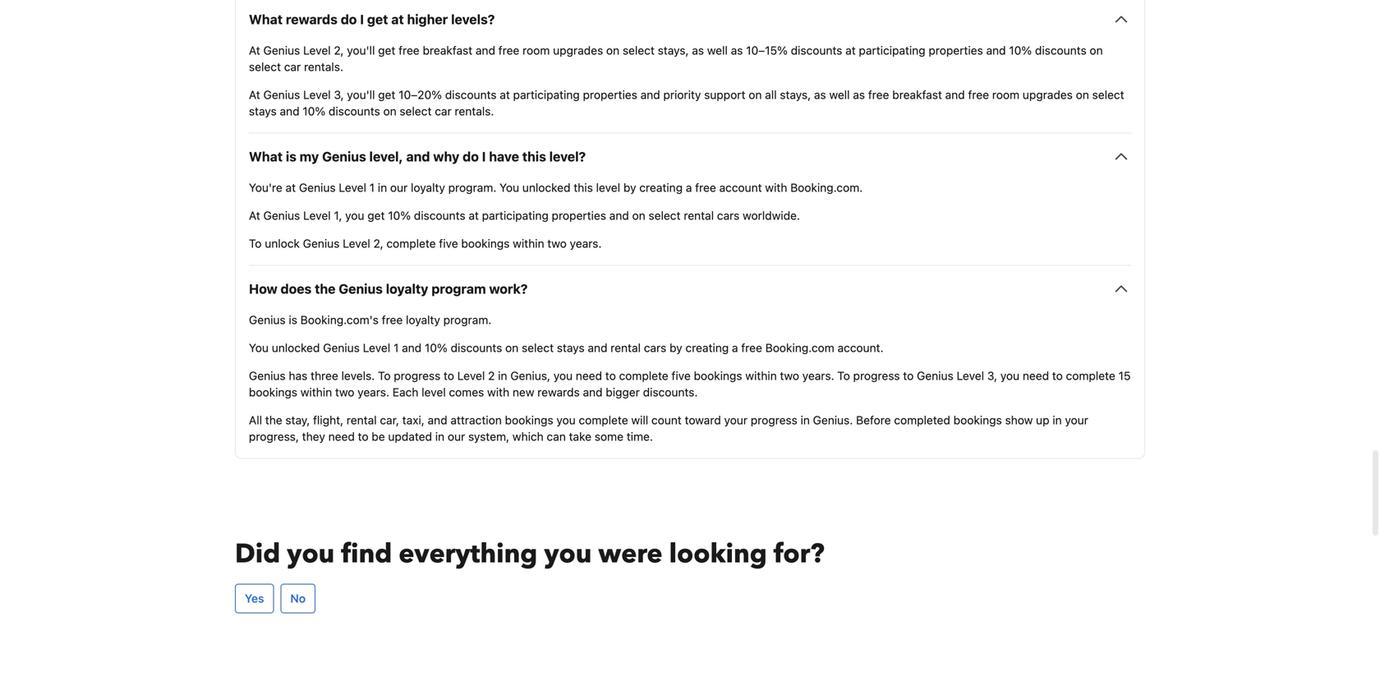 Task type: describe. For each thing, give the bounding box(es) containing it.
level?
[[549, 149, 586, 164]]

loyalty for program.
[[406, 313, 440, 327]]

stay,
[[286, 413, 310, 427]]

3, inside at genius level 3, you'll get 10–20% discounts at participating properties and priority support on all stays, as well as free breakfast and free room upgrades on select stays and 10% discounts on select car rentals.
[[334, 88, 344, 101]]

priority
[[664, 88, 701, 101]]

to left 15
[[1053, 369, 1063, 382]]

10% inside at genius level 2, you'll get free breakfast and free room upgrades on select stays, as well as 10–15% discounts at participating properties and 10% discounts on select car rentals.
[[1009, 43, 1032, 57]]

2 horizontal spatial need
[[1023, 369, 1049, 382]]

room inside at genius level 2, you'll get free breakfast and free room upgrades on select stays, as well as 10–15% discounts at participating properties and 10% discounts on select car rentals.
[[523, 43, 550, 57]]

15
[[1119, 369, 1131, 382]]

car inside at genius level 2, you'll get free breakfast and free room upgrades on select stays, as well as 10–15% discounts at participating properties and 10% discounts on select car rentals.
[[284, 60, 301, 73]]

each
[[393, 385, 419, 399]]

complete inside all the stay, flight, rental car, taxi, and attraction bookings you complete will count toward your progress in genius. before completed bookings show up in your progress, they need to be updated in our system, which can take some time.
[[579, 413, 628, 427]]

0 vertical spatial two
[[548, 237, 567, 250]]

you're at genius level 1 in our loyalty program. you unlocked this level by creating a free account with booking.com.
[[249, 181, 863, 194]]

up
[[1036, 413, 1050, 427]]

2, inside at genius level 2, you'll get free breakfast and free room upgrades on select stays, as well as 10–15% discounts at participating properties and 10% discounts on select car rentals.
[[334, 43, 344, 57]]

1 vertical spatial unlocked
[[272, 341, 320, 354]]

completed
[[894, 413, 951, 427]]

looking
[[669, 536, 767, 572]]

is for genius
[[289, 313, 297, 327]]

higher
[[407, 11, 448, 27]]

no button
[[281, 584, 316, 613]]

room inside at genius level 3, you'll get 10–20% discounts at participating properties and priority support on all stays, as well as free breakfast and free room upgrades on select stays and 10% discounts on select car rentals.
[[993, 88, 1020, 101]]

participating for what rewards do i get at higher levels?
[[513, 88, 580, 101]]

complete up the how does the genius loyalty program work?
[[387, 237, 436, 250]]

system,
[[468, 430, 510, 443]]

1 vertical spatial creating
[[686, 341, 729, 354]]

1 vertical spatial 2,
[[374, 237, 383, 250]]

0 vertical spatial our
[[390, 181, 408, 194]]

level inside at genius level 2, you'll get free breakfast and free room upgrades on select stays, as well as 10–15% discounts at participating properties and 10% discounts on select car rentals.
[[303, 43, 331, 57]]

yes button
[[235, 584, 274, 613]]

2
[[488, 369, 495, 382]]

1 horizontal spatial a
[[732, 341, 738, 354]]

genius,
[[511, 369, 551, 382]]

get for free
[[378, 43, 396, 57]]

0 vertical spatial you
[[500, 181, 519, 194]]

0 horizontal spatial progress
[[394, 369, 441, 382]]

for?
[[774, 536, 825, 572]]

bigger
[[606, 385, 640, 399]]

stays, inside at genius level 3, you'll get 10–20% discounts at participating properties and priority support on all stays, as well as free breakfast and free room upgrades on select stays and 10% discounts on select car rentals.
[[780, 88, 811, 101]]

does
[[281, 281, 312, 297]]

you right 1, at the top left
[[345, 209, 364, 222]]

10–20%
[[399, 88, 442, 101]]

time.
[[627, 430, 653, 443]]

to inside all the stay, flight, rental car, taxi, and attraction bookings you complete will count toward your progress in genius. before completed bookings show up in your progress, they need to be updated in our system, which can take some time.
[[358, 430, 369, 443]]

what is my genius level, and why do i have this level?
[[249, 149, 586, 164]]

participating inside at genius level 2, you'll get free breakfast and free room upgrades on select stays, as well as 10–15% discounts at participating properties and 10% discounts on select car rentals.
[[859, 43, 926, 57]]

bookings down has
[[249, 385, 297, 399]]

how does the genius loyalty program work?
[[249, 281, 528, 297]]

why
[[433, 149, 460, 164]]

0 vertical spatial loyalty
[[411, 181, 445, 194]]

my
[[300, 149, 319, 164]]

you unlocked genius level 1 and 10% discounts on select stays and rental cars by creating a free booking.com account.
[[249, 341, 884, 354]]

well inside at genius level 3, you'll get 10–20% discounts at participating properties and priority support on all stays, as well as free breakfast and free room upgrades on select stays and 10% discounts on select car rentals.
[[830, 88, 850, 101]]

genius.
[[813, 413, 853, 427]]

2 your from the left
[[1065, 413, 1089, 427]]

at inside what rewards do i get at higher levels? dropdown button
[[391, 11, 404, 27]]

get inside dropdown button
[[367, 11, 388, 27]]

bookings left show
[[954, 413, 1002, 427]]

1 horizontal spatial to
[[378, 369, 391, 382]]

how does the genius loyalty program work? button
[[249, 279, 1132, 299]]

did
[[235, 536, 280, 572]]

they
[[302, 430, 325, 443]]

program
[[432, 281, 486, 297]]

attraction
[[451, 413, 502, 427]]

upgrades inside at genius level 2, you'll get free breakfast and free room upgrades on select stays, as well as 10–15% discounts at participating properties and 10% discounts on select car rentals.
[[553, 43, 603, 57]]

yes
[[245, 592, 264, 605]]

with inside genius has three levels. to progress to level 2 in genius, you need to complete five bookings within two years. to progress to genius level 3, you need to complete 15 bookings within two years. each level comes with new rewards and bigger discounts.
[[487, 385, 510, 399]]

1 horizontal spatial stays
[[557, 341, 585, 354]]

1 vertical spatial two
[[780, 369, 800, 382]]

will
[[631, 413, 649, 427]]

1 horizontal spatial rental
[[611, 341, 641, 354]]

1 horizontal spatial this
[[574, 181, 593, 194]]

upgrades inside at genius level 3, you'll get 10–20% discounts at participating properties and priority support on all stays, as well as free breakfast and free room upgrades on select stays and 10% discounts on select car rentals.
[[1023, 88, 1073, 101]]

bookings up the which
[[505, 413, 554, 427]]

progress,
[[249, 430, 299, 443]]

be
[[372, 430, 385, 443]]

0 horizontal spatial cars
[[644, 341, 667, 354]]

what rewards do i get at higher levels?
[[249, 11, 495, 27]]

0 vertical spatial years.
[[570, 237, 602, 250]]

0 vertical spatial program.
[[448, 181, 497, 194]]

0 horizontal spatial years.
[[358, 385, 390, 399]]

flight,
[[313, 413, 344, 427]]

level,
[[369, 149, 403, 164]]

all
[[249, 413, 262, 427]]

0 horizontal spatial a
[[686, 181, 692, 194]]

the inside all the stay, flight, rental car, taxi, and attraction bookings you complete will count toward your progress in genius. before completed bookings show up in your progress, they need to be updated in our system, which can take some time.
[[265, 413, 282, 427]]

discounts.
[[643, 385, 698, 399]]

at for what is my genius level, and why do i have this level?
[[249, 209, 260, 222]]

1 horizontal spatial need
[[576, 369, 602, 382]]

1 vertical spatial by
[[670, 341, 683, 354]]

how
[[249, 281, 278, 297]]

0 vertical spatial with
[[765, 181, 788, 194]]

updated
[[388, 430, 432, 443]]

comes
[[449, 385, 484, 399]]

worldwide.
[[743, 209, 800, 222]]

you down you unlocked genius level 1 and 10% discounts on select stays and rental cars by creating a free booking.com account.
[[554, 369, 573, 382]]

rewards inside genius has three levels. to progress to level 2 in genius, you need to complete five bookings within two years. to progress to genius level 3, you need to complete 15 bookings within two years. each level comes with new rewards and bigger discounts.
[[538, 385, 580, 399]]

levels?
[[451, 11, 495, 27]]

and inside all the stay, flight, rental car, taxi, and attraction bookings you complete will count toward your progress in genius. before completed bookings show up in your progress, they need to be updated in our system, which can take some time.
[[428, 413, 448, 427]]

2 horizontal spatial rental
[[684, 209, 714, 222]]

did you find everything you were looking for?
[[235, 536, 825, 572]]

0 horizontal spatial two
[[335, 385, 355, 399]]

at genius level 1, you get 10% discounts at participating properties and on select rental cars worldwide.
[[249, 209, 800, 222]]

complete left 15
[[1066, 369, 1116, 382]]

new
[[513, 385, 535, 399]]

has
[[289, 369, 308, 382]]

10–15%
[[746, 43, 788, 57]]

can
[[547, 430, 566, 443]]

2 horizontal spatial years.
[[803, 369, 835, 382]]

booking.com
[[766, 341, 835, 354]]

everything
[[399, 536, 538, 572]]

all
[[765, 88, 777, 101]]

some
[[595, 430, 624, 443]]

take
[[569, 430, 592, 443]]

genius has three levels. to progress to level 2 in genius, you need to complete five bookings within two years. to progress to genius level 3, you need to complete 15 bookings within two years. each level comes with new rewards and bigger discounts.
[[249, 369, 1131, 399]]

breakfast inside at genius level 3, you'll get 10–20% discounts at participating properties and priority support on all stays, as well as free breakfast and free room upgrades on select stays and 10% discounts on select car rentals.
[[893, 88, 942, 101]]

0 vertical spatial five
[[439, 237, 458, 250]]

you're
[[249, 181, 283, 194]]

car,
[[380, 413, 399, 427]]

what for what rewards do i get at higher levels?
[[249, 11, 283, 27]]

0 vertical spatial cars
[[717, 209, 740, 222]]

you inside all the stay, flight, rental car, taxi, and attraction bookings you complete will count toward your progress in genius. before completed bookings show up in your progress, they need to be updated in our system, which can take some time.
[[557, 413, 576, 427]]



Task type: locate. For each thing, give the bounding box(es) containing it.
1 horizontal spatial rentals.
[[455, 104, 494, 118]]

2, up the how does the genius loyalty program work?
[[374, 237, 383, 250]]

0 vertical spatial the
[[315, 281, 336, 297]]

0 horizontal spatial five
[[439, 237, 458, 250]]

loyalty inside how does the genius loyalty program work? dropdown button
[[386, 281, 428, 297]]

two
[[548, 237, 567, 250], [780, 369, 800, 382], [335, 385, 355, 399]]

in right up
[[1053, 413, 1062, 427]]

progress inside all the stay, flight, rental car, taxi, and attraction bookings you complete will count toward your progress in genius. before completed bookings show up in your progress, they need to be updated in our system, which can take some time.
[[751, 413, 798, 427]]

complete up bigger
[[619, 369, 669, 382]]

1 vertical spatial level
[[422, 385, 446, 399]]

do
[[341, 11, 357, 27], [463, 149, 479, 164]]

breakfast inside at genius level 2, you'll get free breakfast and free room upgrades on select stays, as well as 10–15% discounts at participating properties and 10% discounts on select car rentals.
[[423, 43, 473, 57]]

1 horizontal spatial creating
[[686, 341, 729, 354]]

loyalty down the what is my genius level, and why do i have this level?
[[411, 181, 445, 194]]

within down the three
[[301, 385, 332, 399]]

1 vertical spatial room
[[993, 88, 1020, 101]]

you down have
[[500, 181, 519, 194]]

i left have
[[482, 149, 486, 164]]

0 horizontal spatial unlocked
[[272, 341, 320, 354]]

stays, inside at genius level 2, you'll get free breakfast and free room upgrades on select stays, as well as 10–15% discounts at participating properties and 10% discounts on select car rentals.
[[658, 43, 689, 57]]

0 vertical spatial you'll
[[347, 43, 375, 57]]

this right have
[[522, 149, 546, 164]]

0 horizontal spatial rewards
[[286, 11, 338, 27]]

i
[[360, 11, 364, 27], [482, 149, 486, 164]]

account.
[[838, 341, 884, 354]]

get
[[367, 11, 388, 27], [378, 43, 396, 57], [378, 88, 396, 101], [368, 209, 385, 222]]

1 vertical spatial rewards
[[538, 385, 580, 399]]

is inside dropdown button
[[286, 149, 297, 164]]

0 vertical spatial room
[[523, 43, 550, 57]]

properties for what rewards do i get at higher levels?
[[583, 88, 638, 101]]

by up genius has three levels. to progress to level 2 in genius, you need to complete five bookings within two years. to progress to genius level 3, you need to complete 15 bookings within two years. each level comes with new rewards and bigger discounts.
[[670, 341, 683, 354]]

1 vertical spatial rental
[[611, 341, 641, 354]]

the
[[315, 281, 336, 297], [265, 413, 282, 427]]

1 vertical spatial participating
[[513, 88, 580, 101]]

two down booking.com
[[780, 369, 800, 382]]

you'll for 3,
[[347, 88, 375, 101]]

1 your from the left
[[724, 413, 748, 427]]

1 vertical spatial cars
[[644, 341, 667, 354]]

years. down 'you're at genius level 1 in our loyalty program. you unlocked this level by creating a free account with booking.com.'
[[570, 237, 602, 250]]

rental down what is my genius level, and why do i have this level? dropdown button
[[684, 209, 714, 222]]

your right up
[[1065, 413, 1089, 427]]

1 horizontal spatial years.
[[570, 237, 602, 250]]

1 vertical spatial program.
[[443, 313, 492, 327]]

support
[[704, 88, 746, 101]]

what is my genius level, and why do i have this level? button
[[249, 147, 1132, 166]]

taxi,
[[402, 413, 425, 427]]

in inside genius has three levels. to progress to level 2 in genius, you need to complete five bookings within two years. to progress to genius level 3, you need to complete 15 bookings within two years. each level comes with new rewards and bigger discounts.
[[498, 369, 507, 382]]

is left my
[[286, 149, 297, 164]]

count
[[652, 413, 682, 427]]

five inside genius has three levels. to progress to level 2 in genius, you need to complete five bookings within two years. to progress to genius level 3, you need to complete 15 bookings within two years. each level comes with new rewards and bigger discounts.
[[672, 369, 691, 382]]

0 horizontal spatial rental
[[347, 413, 377, 427]]

to
[[444, 369, 454, 382], [605, 369, 616, 382], [903, 369, 914, 382], [1053, 369, 1063, 382], [358, 430, 369, 443]]

1,
[[334, 209, 342, 222]]

what
[[249, 11, 283, 27], [249, 149, 283, 164]]

2, down what rewards do i get at higher levels?
[[334, 43, 344, 57]]

0 horizontal spatial creating
[[640, 181, 683, 194]]

you down how
[[249, 341, 269, 354]]

booking.com.
[[791, 181, 863, 194]]

1 horizontal spatial within
[[513, 237, 544, 250]]

1 at from the top
[[249, 43, 260, 57]]

1 vertical spatial you
[[249, 341, 269, 354]]

and
[[476, 43, 495, 57], [987, 43, 1006, 57], [641, 88, 660, 101], [946, 88, 965, 101], [280, 104, 300, 118], [406, 149, 430, 164], [610, 209, 629, 222], [402, 341, 422, 354], [588, 341, 608, 354], [583, 385, 603, 399], [428, 413, 448, 427]]

at genius level 2, you'll get free breakfast and free room upgrades on select stays, as well as 10–15% discounts at participating properties and 10% discounts on select car rentals.
[[249, 43, 1103, 73]]

find
[[341, 536, 392, 572]]

our
[[390, 181, 408, 194], [448, 430, 465, 443]]

to unlock genius level 2, complete five bookings within two years.
[[249, 237, 602, 250]]

you'll for 2,
[[347, 43, 375, 57]]

0 vertical spatial a
[[686, 181, 692, 194]]

five up discounts.
[[672, 369, 691, 382]]

program.
[[448, 181, 497, 194], [443, 313, 492, 327]]

with down the "2"
[[487, 385, 510, 399]]

genius
[[263, 43, 300, 57], [263, 88, 300, 101], [322, 149, 366, 164], [299, 181, 336, 194], [263, 209, 300, 222], [303, 237, 340, 250], [339, 281, 383, 297], [249, 313, 286, 327], [323, 341, 360, 354], [249, 369, 286, 382], [917, 369, 954, 382]]

0 horizontal spatial your
[[724, 413, 748, 427]]

rental inside all the stay, flight, rental car, taxi, and attraction bookings you complete will count toward your progress in genius. before completed bookings show up in your progress, they need to be updated in our system, which can take some time.
[[347, 413, 377, 427]]

you'll left 10–20%
[[347, 88, 375, 101]]

to left unlock
[[249, 237, 262, 250]]

1 vertical spatial with
[[487, 385, 510, 399]]

the right does
[[315, 281, 336, 297]]

in down level,
[[378, 181, 387, 194]]

level
[[303, 43, 331, 57], [303, 88, 331, 101], [339, 181, 366, 194], [303, 209, 331, 222], [343, 237, 370, 250], [363, 341, 391, 354], [458, 369, 485, 382], [957, 369, 985, 382]]

rewards inside what rewards do i get at higher levels? dropdown button
[[286, 11, 338, 27]]

2 vertical spatial years.
[[358, 385, 390, 399]]

stays,
[[658, 43, 689, 57], [780, 88, 811, 101]]

the inside how does the genius loyalty program work? dropdown button
[[315, 281, 336, 297]]

1 vertical spatial loyalty
[[386, 281, 428, 297]]

2 vertical spatial rental
[[347, 413, 377, 427]]

1 vertical spatial rentals.
[[455, 104, 494, 118]]

1 horizontal spatial car
[[435, 104, 452, 118]]

progress left genius.
[[751, 413, 798, 427]]

get down what rewards do i get at higher levels?
[[378, 43, 396, 57]]

1 down genius is booking.com's free loyalty program.
[[394, 341, 399, 354]]

2 what from the top
[[249, 149, 283, 164]]

in right the updated on the bottom left
[[435, 430, 445, 443]]

at
[[391, 11, 404, 27], [846, 43, 856, 57], [500, 88, 510, 101], [286, 181, 296, 194], [469, 209, 479, 222]]

loyalty down the how does the genius loyalty program work?
[[406, 313, 440, 327]]

0 horizontal spatial 3,
[[334, 88, 344, 101]]

and inside genius has three levels. to progress to level 2 in genius, you need to complete five bookings within two years. to progress to genius level 3, you need to complete 15 bookings within two years. each level comes with new rewards and bigger discounts.
[[583, 385, 603, 399]]

loyalty up genius is booking.com's free loyalty program.
[[386, 281, 428, 297]]

bookings down at genius level 1, you get 10% discounts at participating properties and on select rental cars worldwide.
[[461, 237, 510, 250]]

1 horizontal spatial i
[[482, 149, 486, 164]]

to down account.
[[838, 369, 850, 382]]

rentals. up why
[[455, 104, 494, 118]]

2 horizontal spatial two
[[780, 369, 800, 382]]

before
[[856, 413, 891, 427]]

need inside all the stay, flight, rental car, taxi, and attraction bookings you complete will count toward your progress in genius. before completed bookings show up in your progress, they need to be updated in our system, which can take some time.
[[328, 430, 355, 443]]

0 vertical spatial rewards
[[286, 11, 338, 27]]

in right the "2"
[[498, 369, 507, 382]]

our down attraction
[[448, 430, 465, 443]]

rentals. down what rewards do i get at higher levels?
[[304, 60, 343, 73]]

you'll inside at genius level 3, you'll get 10–20% discounts at participating properties and priority support on all stays, as well as free breakfast and free room upgrades on select stays and 10% discounts on select car rentals.
[[347, 88, 375, 101]]

a down what is my genius level, and why do i have this level? dropdown button
[[686, 181, 692, 194]]

1 horizontal spatial 1
[[394, 341, 399, 354]]

what rewards do i get at higher levels? button
[[249, 9, 1132, 29]]

1 horizontal spatial 2,
[[374, 237, 383, 250]]

genius inside at genius level 3, you'll get 10–20% discounts at participating properties and priority support on all stays, as well as free breakfast and free room upgrades on select stays and 10% discounts on select car rentals.
[[263, 88, 300, 101]]

have
[[489, 149, 519, 164]]

in left genius.
[[801, 413, 810, 427]]

well down what rewards do i get at higher levels? dropdown button
[[707, 43, 728, 57]]

with up worldwide.
[[765, 181, 788, 194]]

your
[[724, 413, 748, 427], [1065, 413, 1089, 427]]

1 horizontal spatial room
[[993, 88, 1020, 101]]

at inside at genius level 2, you'll get free breakfast and free room upgrades on select stays, as well as 10–15% discounts at participating properties and 10% discounts on select car rentals.
[[846, 43, 856, 57]]

i inside what is my genius level, and why do i have this level? dropdown button
[[482, 149, 486, 164]]

work?
[[489, 281, 528, 297]]

0 horizontal spatial you
[[249, 341, 269, 354]]

this inside dropdown button
[[522, 149, 546, 164]]

do left higher
[[341, 11, 357, 27]]

within
[[513, 237, 544, 250], [746, 369, 777, 382], [301, 385, 332, 399]]

show
[[1005, 413, 1033, 427]]

this
[[522, 149, 546, 164], [574, 181, 593, 194]]

0 horizontal spatial upgrades
[[553, 43, 603, 57]]

bookings up toward
[[694, 369, 742, 382]]

1 horizontal spatial five
[[672, 369, 691, 382]]

properties inside at genius level 2, you'll get free breakfast and free room upgrades on select stays, as well as 10–15% discounts at participating properties and 10% discounts on select car rentals.
[[929, 43, 983, 57]]

3,
[[334, 88, 344, 101], [988, 369, 998, 382]]

0 vertical spatial at
[[249, 43, 260, 57]]

get left 10–20%
[[378, 88, 396, 101]]

well
[[707, 43, 728, 57], [830, 88, 850, 101]]

0 vertical spatial rental
[[684, 209, 714, 222]]

0 vertical spatial 3,
[[334, 88, 344, 101]]

rentals. inside at genius level 3, you'll get 10–20% discounts at participating properties and priority support on all stays, as well as free breakfast and free room upgrades on select stays and 10% discounts on select car rentals.
[[455, 104, 494, 118]]

which
[[513, 430, 544, 443]]

1 horizontal spatial 3,
[[988, 369, 998, 382]]

with
[[765, 181, 788, 194], [487, 385, 510, 399]]

to up bigger
[[605, 369, 616, 382]]

0 horizontal spatial to
[[249, 237, 262, 250]]

2 horizontal spatial to
[[838, 369, 850, 382]]

bookings
[[461, 237, 510, 250], [694, 369, 742, 382], [249, 385, 297, 399], [505, 413, 554, 427], [954, 413, 1002, 427]]

program. down program
[[443, 313, 492, 327]]

0 horizontal spatial stays
[[249, 104, 277, 118]]

need up up
[[1023, 369, 1049, 382]]

you'll inside at genius level 2, you'll get free breakfast and free room upgrades on select stays, as well as 10–15% discounts at participating properties and 10% discounts on select car rentals.
[[347, 43, 375, 57]]

five
[[439, 237, 458, 250], [672, 369, 691, 382]]

1 horizontal spatial breakfast
[[893, 88, 942, 101]]

to up completed
[[903, 369, 914, 382]]

i inside what rewards do i get at higher levels? dropdown button
[[360, 11, 364, 27]]

1
[[370, 181, 375, 194], [394, 341, 399, 354]]

cars up discounts.
[[644, 341, 667, 354]]

1 vertical spatial well
[[830, 88, 850, 101]]

at for what rewards do i get at higher levels?
[[249, 88, 260, 101]]

you up can in the left bottom of the page
[[557, 413, 576, 427]]

and inside dropdown button
[[406, 149, 430, 164]]

toward
[[685, 413, 721, 427]]

our down level,
[[390, 181, 408, 194]]

you up no
[[287, 536, 335, 572]]

within down booking.com
[[746, 369, 777, 382]]

properties for what is my genius level, and why do i have this level?
[[552, 209, 606, 222]]

1 vertical spatial at
[[249, 88, 260, 101]]

level inside genius has three levels. to progress to level 2 in genius, you need to complete five bookings within two years. to progress to genius level 3, you need to complete 15 bookings within two years. each level comes with new rewards and bigger discounts.
[[422, 385, 446, 399]]

you
[[345, 209, 364, 222], [554, 369, 573, 382], [1001, 369, 1020, 382], [557, 413, 576, 427], [287, 536, 335, 572], [544, 536, 592, 572]]

0 horizontal spatial with
[[487, 385, 510, 399]]

1 you'll from the top
[[347, 43, 375, 57]]

0 vertical spatial car
[[284, 60, 301, 73]]

loyalty for program
[[386, 281, 428, 297]]

creating up genius has three levels. to progress to level 2 in genius, you need to complete five bookings within two years. to progress to genius level 3, you need to complete 15 bookings within two years. each level comes with new rewards and bigger discounts.
[[686, 341, 729, 354]]

were
[[599, 536, 663, 572]]

levels.
[[341, 369, 375, 382]]

need down flight,
[[328, 430, 355, 443]]

what for what is my genius level, and why do i have this level?
[[249, 149, 283, 164]]

2 vertical spatial within
[[301, 385, 332, 399]]

2 you'll from the top
[[347, 88, 375, 101]]

booking.com's
[[301, 313, 379, 327]]

rentals. inside at genius level 2, you'll get free breakfast and free room upgrades on select stays, as well as 10–15% discounts at participating properties and 10% discounts on select car rentals.
[[304, 60, 343, 73]]

1 horizontal spatial well
[[830, 88, 850, 101]]

level inside at genius level 3, you'll get 10–20% discounts at participating properties and priority support on all stays, as well as free breakfast and free room upgrades on select stays and 10% discounts on select car rentals.
[[303, 88, 331, 101]]

to right levels.
[[378, 369, 391, 382]]

1 horizontal spatial progress
[[751, 413, 798, 427]]

1 vertical spatial stays,
[[780, 88, 811, 101]]

0 vertical spatial level
[[596, 181, 620, 194]]

get left higher
[[367, 11, 388, 27]]

cars down account
[[717, 209, 740, 222]]

the up progress,
[[265, 413, 282, 427]]

0 horizontal spatial within
[[301, 385, 332, 399]]

rental up "be"
[[347, 413, 377, 427]]

rentals.
[[304, 60, 343, 73], [455, 104, 494, 118]]

get for 10–20%
[[378, 88, 396, 101]]

to left "be"
[[358, 430, 369, 443]]

discounts
[[791, 43, 843, 57], [1035, 43, 1087, 57], [445, 88, 497, 101], [329, 104, 380, 118], [414, 209, 466, 222], [451, 341, 502, 354]]

need
[[576, 369, 602, 382], [1023, 369, 1049, 382], [328, 430, 355, 443]]

three
[[311, 369, 338, 382]]

0 horizontal spatial by
[[624, 181, 636, 194]]

at inside at genius level 2, you'll get free breakfast and free room upgrades on select stays, as well as 10–15% discounts at participating properties and 10% discounts on select car rentals.
[[249, 43, 260, 57]]

participating for what is my genius level, and why do i have this level?
[[482, 209, 549, 222]]

account
[[719, 181, 762, 194]]

0 horizontal spatial 2,
[[334, 43, 344, 57]]

get inside at genius level 2, you'll get free breakfast and free room upgrades on select stays, as well as 10–15% discounts at participating properties and 10% discounts on select car rentals.
[[378, 43, 396, 57]]

1 vertical spatial within
[[746, 369, 777, 382]]

1 horizontal spatial the
[[315, 281, 336, 297]]

0 horizontal spatial rentals.
[[304, 60, 343, 73]]

our inside all the stay, flight, rental car, taxi, and attraction bookings you complete will count toward your progress in genius. before completed bookings show up in your progress, they need to be updated in our system, which can take some time.
[[448, 430, 465, 443]]

participating
[[859, 43, 926, 57], [513, 88, 580, 101], [482, 209, 549, 222]]

stays, right all
[[780, 88, 811, 101]]

you up show
[[1001, 369, 1020, 382]]

get right 1, at the top left
[[368, 209, 385, 222]]

this down level?
[[574, 181, 593, 194]]

0 vertical spatial participating
[[859, 43, 926, 57]]

unlocked
[[523, 181, 571, 194], [272, 341, 320, 354]]

rental up bigger
[[611, 341, 641, 354]]

10% inside at genius level 3, you'll get 10–20% discounts at participating properties and priority support on all stays, as well as free breakfast and free room upgrades on select stays and 10% discounts on select car rentals.
[[303, 104, 326, 118]]

2,
[[334, 43, 344, 57], [374, 237, 383, 250]]

2 vertical spatial loyalty
[[406, 313, 440, 327]]

two down at genius level 1, you get 10% discounts at participating properties and on select rental cars worldwide.
[[548, 237, 567, 250]]

unlocked up at genius level 1, you get 10% discounts at participating properties and on select rental cars worldwide.
[[523, 181, 571, 194]]

0 vertical spatial stays
[[249, 104, 277, 118]]

1 vertical spatial stays
[[557, 341, 585, 354]]

is for what
[[286, 149, 297, 164]]

loyalty
[[411, 181, 445, 194], [386, 281, 428, 297], [406, 313, 440, 327]]

0 horizontal spatial 1
[[370, 181, 375, 194]]

2 horizontal spatial within
[[746, 369, 777, 382]]

all the stay, flight, rental car, taxi, and attraction bookings you complete will count toward your progress in genius. before completed bookings show up in your progress, they need to be updated in our system, which can take some time.
[[249, 413, 1089, 443]]

0 vertical spatial unlocked
[[523, 181, 571, 194]]

1 what from the top
[[249, 11, 283, 27]]

0 vertical spatial well
[[707, 43, 728, 57]]

to
[[249, 237, 262, 250], [378, 369, 391, 382], [838, 369, 850, 382]]

1 for in
[[370, 181, 375, 194]]

complete up some
[[579, 413, 628, 427]]

3, inside genius has three levels. to progress to level 2 in genius, you need to complete five bookings within two years. to progress to genius level 3, you need to complete 15 bookings within two years. each level comes with new rewards and bigger discounts.
[[988, 369, 998, 382]]

0 vertical spatial 2,
[[334, 43, 344, 57]]

cars
[[717, 209, 740, 222], [644, 341, 667, 354]]

0 vertical spatial creating
[[640, 181, 683, 194]]

stays inside at genius level 3, you'll get 10–20% discounts at participating properties and priority support on all stays, as well as free breakfast and free room upgrades on select stays and 10% discounts on select car rentals.
[[249, 104, 277, 118]]

1 down level,
[[370, 181, 375, 194]]

you'll down what rewards do i get at higher levels?
[[347, 43, 375, 57]]

do right why
[[463, 149, 479, 164]]

1 horizontal spatial cars
[[717, 209, 740, 222]]

by down what is my genius level, and why do i have this level? dropdown button
[[624, 181, 636, 194]]

1 horizontal spatial you
[[500, 181, 519, 194]]

years. down levels.
[[358, 385, 390, 399]]

2 at from the top
[[249, 88, 260, 101]]

need down you unlocked genius level 1 and 10% discounts on select stays and rental cars by creating a free booking.com account.
[[576, 369, 602, 382]]

program. down why
[[448, 181, 497, 194]]

select
[[623, 43, 655, 57], [249, 60, 281, 73], [1093, 88, 1125, 101], [400, 104, 432, 118], [649, 209, 681, 222], [522, 341, 554, 354]]

creating
[[640, 181, 683, 194], [686, 341, 729, 354]]

no
[[290, 592, 306, 605]]

0 vertical spatial by
[[624, 181, 636, 194]]

properties inside at genius level 3, you'll get 10–20% discounts at participating properties and priority support on all stays, as well as free breakfast and free room upgrades on select stays and 10% discounts on select car rentals.
[[583, 88, 638, 101]]

1 horizontal spatial level
[[596, 181, 620, 194]]

within down at genius level 1, you get 10% discounts at participating properties and on select rental cars worldwide.
[[513, 237, 544, 250]]

genius is booking.com's free loyalty program.
[[249, 313, 492, 327]]

at inside at genius level 3, you'll get 10–20% discounts at participating properties and priority support on all stays, as well as free breakfast and free room upgrades on select stays and 10% discounts on select car rentals.
[[249, 88, 260, 101]]

at genius level 3, you'll get 10–20% discounts at participating properties and priority support on all stays, as well as free breakfast and free room upgrades on select stays and 10% discounts on select car rentals.
[[249, 88, 1125, 118]]

3 at from the top
[[249, 209, 260, 222]]

you left the were
[[544, 536, 592, 572]]

0 horizontal spatial do
[[341, 11, 357, 27]]

participating inside at genius level 3, you'll get 10–20% discounts at participating properties and priority support on all stays, as well as free breakfast and free room upgrades on select stays and 10% discounts on select car rentals.
[[513, 88, 580, 101]]

progress down account.
[[853, 369, 900, 382]]

get for 10%
[[368, 209, 385, 222]]

your right toward
[[724, 413, 748, 427]]

five up program
[[439, 237, 458, 250]]

creating down what is my genius level, and why do i have this level? dropdown button
[[640, 181, 683, 194]]

well right all
[[830, 88, 850, 101]]

a up genius has three levels. to progress to level 2 in genius, you need to complete five bookings within two years. to progress to genius level 3, you need to complete 15 bookings within two years. each level comes with new rewards and bigger discounts.
[[732, 341, 738, 354]]

get inside at genius level 3, you'll get 10–20% discounts at participating properties and priority support on all stays, as well as free breakfast and free room upgrades on select stays and 10% discounts on select car rentals.
[[378, 88, 396, 101]]

unlocked up has
[[272, 341, 320, 354]]

1 vertical spatial a
[[732, 341, 738, 354]]

to up comes
[[444, 369, 454, 382]]

car inside at genius level 3, you'll get 10–20% discounts at participating properties and priority support on all stays, as well as free breakfast and free room upgrades on select stays and 10% discounts on select car rentals.
[[435, 104, 452, 118]]

1 horizontal spatial two
[[548, 237, 567, 250]]

genius inside at genius level 2, you'll get free breakfast and free room upgrades on select stays, as well as 10–15% discounts at participating properties and 10% discounts on select car rentals.
[[263, 43, 300, 57]]

is down does
[[289, 313, 297, 327]]

1 horizontal spatial stays,
[[780, 88, 811, 101]]

0 horizontal spatial the
[[265, 413, 282, 427]]

1 vertical spatial do
[[463, 149, 479, 164]]

1 vertical spatial 1
[[394, 341, 399, 354]]

years. down booking.com
[[803, 369, 835, 382]]

progress up each
[[394, 369, 441, 382]]

10%
[[1009, 43, 1032, 57], [303, 104, 326, 118], [388, 209, 411, 222], [425, 341, 448, 354]]

1 vertical spatial what
[[249, 149, 283, 164]]

1 vertical spatial you'll
[[347, 88, 375, 101]]

1 for and
[[394, 341, 399, 354]]

at inside at genius level 3, you'll get 10–20% discounts at participating properties and priority support on all stays, as well as free breakfast and free room upgrades on select stays and 10% discounts on select car rentals.
[[500, 88, 510, 101]]

stays, down what rewards do i get at higher levels? dropdown button
[[658, 43, 689, 57]]

unlock
[[265, 237, 300, 250]]

level
[[596, 181, 620, 194], [422, 385, 446, 399]]

well inside at genius level 2, you'll get free breakfast and free room upgrades on select stays, as well as 10–15% discounts at participating properties and 10% discounts on select car rentals.
[[707, 43, 728, 57]]

you'll
[[347, 43, 375, 57], [347, 88, 375, 101]]

1 vertical spatial our
[[448, 430, 465, 443]]

upgrades
[[553, 43, 603, 57], [1023, 88, 1073, 101]]

years.
[[570, 237, 602, 250], [803, 369, 835, 382], [358, 385, 390, 399]]

1 horizontal spatial with
[[765, 181, 788, 194]]

two down levels.
[[335, 385, 355, 399]]

2 horizontal spatial progress
[[853, 369, 900, 382]]

i left higher
[[360, 11, 364, 27]]

is
[[286, 149, 297, 164], [289, 313, 297, 327]]



Task type: vqa. For each thing, say whether or not it's contained in the screenshot.
the topmost the Top
no



